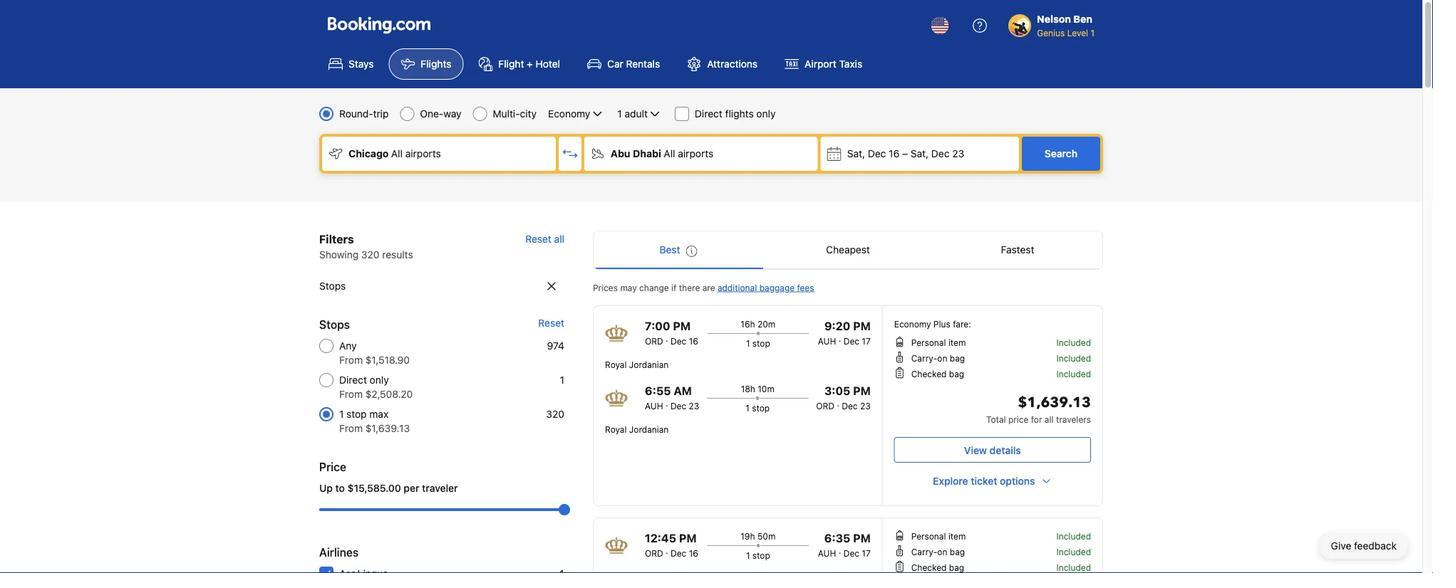 Task type: vqa. For each thing, say whether or not it's contained in the screenshot.
the left 320
yes



Task type: describe. For each thing, give the bounding box(es) containing it.
from inside 1 stop max from $1,639.13
[[339, 423, 363, 435]]

up
[[319, 483, 333, 495]]

stays
[[349, 58, 374, 70]]

price
[[1009, 415, 1029, 425]]

if
[[672, 283, 677, 293]]

options
[[1000, 476, 1036, 488]]

reset all button
[[526, 231, 565, 248]]

1 carry- from the top
[[912, 354, 938, 364]]

dec right –
[[932, 148, 950, 160]]

prices
[[593, 283, 618, 293]]

1 jordanian from the top
[[629, 360, 669, 370]]

3:05
[[825, 385, 851, 398]]

6:35
[[825, 532, 851, 546]]

16h 20m
[[741, 319, 776, 329]]

results
[[382, 249, 413, 261]]

12:45 pm ord . dec 16
[[645, 532, 699, 559]]

$1,639.13 inside 1 stop max from $1,639.13
[[366, 423, 410, 435]]

2 sat, from the left
[[911, 148, 929, 160]]

1 down '19h'
[[746, 551, 750, 561]]

6:55 am auh . dec 23
[[645, 385, 700, 411]]

car
[[608, 58, 624, 70]]

per
[[404, 483, 420, 495]]

. for 9:20
[[839, 334, 842, 344]]

1 checked bag from the top
[[912, 369, 965, 379]]

plus
[[934, 319, 951, 329]]

tab list containing best
[[594, 232, 1103, 270]]

1 carry-on bag from the top
[[912, 354, 965, 364]]

search
[[1045, 148, 1078, 160]]

16 for 6:35 pm
[[689, 549, 699, 559]]

nelson
[[1038, 13, 1072, 25]]

car rentals
[[608, 58, 660, 70]]

20m
[[758, 319, 776, 329]]

best button
[[594, 232, 764, 269]]

multi-
[[493, 108, 520, 120]]

direct for direct only from $2,508.20
[[339, 375, 367, 386]]

fees
[[797, 283, 815, 293]]

. for 7:00
[[666, 334, 669, 344]]

reset for reset
[[539, 318, 565, 329]]

23 for 6:55 am
[[689, 401, 700, 411]]

best image
[[686, 246, 698, 257]]

max
[[370, 409, 389, 421]]

0 vertical spatial 320
[[361, 249, 380, 261]]

1 royal jordanian from the top
[[605, 360, 669, 370]]

pm for 7:00 pm
[[673, 320, 691, 333]]

23 inside dropdown button
[[953, 148, 965, 160]]

auh for 6:55 am
[[645, 401, 663, 411]]

price
[[319, 461, 346, 474]]

explore ticket options
[[933, 476, 1036, 488]]

2 royal from the top
[[605, 425, 627, 435]]

dec for 7:00 pm
[[671, 337, 687, 347]]

stop for 12:45 pm
[[753, 551, 771, 561]]

abu
[[611, 148, 631, 160]]

car rentals link
[[575, 48, 673, 80]]

reset button
[[539, 317, 565, 331]]

$1,518.90
[[366, 355, 410, 366]]

$1,639.13 inside $1,639.13 total price for all travelers
[[1019, 394, 1092, 413]]

up to $15,585.00 per traveler
[[319, 483, 458, 495]]

prices may change if there are additional baggage fees
[[593, 283, 815, 293]]

2 on from the top
[[938, 548, 948, 558]]

1 adult button
[[616, 106, 664, 123]]

economy plus fare:
[[895, 319, 972, 329]]

2 carry-on bag from the top
[[912, 548, 965, 558]]

traveler
[[422, 483, 458, 495]]

showing 320 results
[[319, 249, 413, 261]]

economy for economy
[[548, 108, 591, 120]]

flight
[[499, 58, 524, 70]]

pm for 9:20 pm
[[853, 320, 871, 333]]

–
[[903, 148, 908, 160]]

attractions
[[707, 58, 758, 70]]

flights
[[726, 108, 754, 120]]

1 stop for 7:00 pm
[[746, 339, 771, 349]]

nelson ben genius level 1
[[1038, 13, 1095, 38]]

stop for 6:55 am
[[752, 404, 770, 414]]

1 airports from the left
[[405, 148, 441, 160]]

50m
[[758, 532, 776, 542]]

9:20 pm auh . dec 17
[[818, 320, 871, 347]]

give feedback
[[1332, 541, 1397, 553]]

airport taxis
[[805, 58, 863, 70]]

pm for 6:35 pm
[[853, 532, 871, 546]]

7:00 pm ord . dec 16
[[645, 320, 699, 347]]

16 inside dropdown button
[[889, 148, 900, 160]]

there
[[679, 283, 700, 293]]

details
[[990, 445, 1022, 457]]

to
[[335, 483, 345, 495]]

dec for 3:05 pm
[[842, 401, 858, 411]]

1 down 18h
[[746, 404, 750, 414]]

direct for direct flights only
[[695, 108, 723, 120]]

genius
[[1038, 28, 1065, 38]]

may
[[621, 283, 637, 293]]

2 personal from the top
[[912, 532, 946, 542]]

. for 6:55
[[666, 399, 668, 409]]

dec left –
[[868, 148, 886, 160]]

round-
[[339, 108, 373, 120]]

1 stops from the top
[[319, 281, 346, 292]]

5 included from the top
[[1057, 548, 1092, 558]]

taxis
[[840, 58, 863, 70]]

1 sat, from the left
[[848, 148, 866, 160]]

1 personal from the top
[[912, 338, 946, 348]]

any from $1,518.90
[[339, 340, 410, 366]]

city
[[520, 108, 537, 120]]

sat, dec 16 – sat, dec 23
[[848, 148, 965, 160]]

17 for 9:20 pm
[[862, 337, 871, 347]]

search button
[[1022, 137, 1101, 171]]

flight + hotel link
[[467, 48, 573, 80]]

reset all
[[526, 234, 565, 245]]

all inside button
[[554, 234, 565, 245]]

rentals
[[626, 58, 660, 70]]

stays link
[[317, 48, 386, 80]]

baggage
[[760, 283, 795, 293]]

1 inside nelson ben genius level 1
[[1091, 28, 1095, 38]]

flights
[[421, 58, 452, 70]]

round-trip
[[339, 108, 389, 120]]

only inside direct only from $2,508.20
[[370, 375, 389, 386]]

4 included from the top
[[1057, 532, 1092, 542]]

pm for 12:45 pm
[[679, 532, 697, 546]]

7:00
[[645, 320, 671, 333]]

16h
[[741, 319, 756, 329]]

9:20
[[825, 320, 851, 333]]

1 adult
[[618, 108, 648, 120]]

direct only from $2,508.20
[[339, 375, 413, 401]]

reset for reset all
[[526, 234, 552, 245]]

ord for 3:05 pm
[[816, 401, 835, 411]]

showing
[[319, 249, 359, 261]]



Task type: locate. For each thing, give the bounding box(es) containing it.
pm inside 7:00 pm ord . dec 16
[[673, 320, 691, 333]]

2 carry- from the top
[[912, 548, 938, 558]]

pm right 7:00
[[673, 320, 691, 333]]

personal item down plus
[[912, 338, 966, 348]]

1 royal from the top
[[605, 360, 627, 370]]

2 horizontal spatial 23
[[953, 148, 965, 160]]

1 vertical spatial ord
[[816, 401, 835, 411]]

18h 10m
[[741, 384, 775, 394]]

1 checked from the top
[[912, 369, 947, 379]]

0 vertical spatial royal jordanian
[[605, 360, 669, 370]]

flight + hotel
[[499, 58, 560, 70]]

stops
[[319, 281, 346, 292], [319, 318, 350, 332]]

0 horizontal spatial airports
[[405, 148, 441, 160]]

. inside 12:45 pm ord . dec 16
[[666, 546, 669, 556]]

1 vertical spatial on
[[938, 548, 948, 558]]

1 down 974
[[560, 375, 565, 386]]

reset inside button
[[526, 234, 552, 245]]

0 vertical spatial checked bag
[[912, 369, 965, 379]]

ord inside 12:45 pm ord . dec 16
[[645, 549, 664, 559]]

19h
[[741, 532, 755, 542]]

best image
[[686, 246, 698, 257]]

filters
[[319, 233, 354, 246]]

reset
[[526, 234, 552, 245], [539, 318, 565, 329]]

1 horizontal spatial economy
[[895, 319, 932, 329]]

included
[[1057, 338, 1092, 348], [1057, 354, 1092, 364], [1057, 369, 1092, 379], [1057, 532, 1092, 542], [1057, 548, 1092, 558], [1057, 563, 1092, 573]]

auh down "9:20"
[[818, 337, 837, 347]]

1 horizontal spatial all
[[664, 148, 676, 160]]

personal item down explore
[[912, 532, 966, 542]]

0 vertical spatial item
[[949, 338, 966, 348]]

2 jordanian from the top
[[629, 425, 669, 435]]

stop inside 1 stop max from $1,639.13
[[347, 409, 367, 421]]

$1,639.13 down max
[[366, 423, 410, 435]]

0 vertical spatial checked
[[912, 369, 947, 379]]

2 personal item from the top
[[912, 532, 966, 542]]

dec
[[868, 148, 886, 160], [932, 148, 950, 160], [671, 337, 687, 347], [844, 337, 860, 347], [671, 401, 687, 411], [842, 401, 858, 411], [671, 549, 687, 559], [844, 549, 860, 559]]

23 for 3:05 pm
[[861, 401, 871, 411]]

from inside any from $1,518.90
[[339, 355, 363, 366]]

320
[[361, 249, 380, 261], [546, 409, 565, 421]]

ben
[[1074, 13, 1093, 25]]

0 vertical spatial 17
[[862, 337, 871, 347]]

2 vertical spatial 1 stop
[[746, 551, 771, 561]]

pm inside 9:20 pm auh . dec 17
[[853, 320, 871, 333]]

0 vertical spatial economy
[[548, 108, 591, 120]]

ord inside 3:05 pm ord . dec 23
[[816, 401, 835, 411]]

1 horizontal spatial 320
[[546, 409, 565, 421]]

2 royal jordanian from the top
[[605, 425, 669, 435]]

2 17 from the top
[[862, 549, 871, 559]]

any
[[339, 340, 357, 352]]

one-way
[[420, 108, 462, 120]]

1 vertical spatial royal
[[605, 425, 627, 435]]

personal
[[912, 338, 946, 348], [912, 532, 946, 542]]

auh down 6:55
[[645, 401, 663, 411]]

all
[[554, 234, 565, 245], [1045, 415, 1054, 425]]

way
[[444, 108, 462, 120]]

give
[[1332, 541, 1352, 553]]

320 left results
[[361, 249, 380, 261]]

. down 7:00
[[666, 334, 669, 344]]

1 horizontal spatial all
[[1045, 415, 1054, 425]]

auh for 9:20 pm
[[818, 337, 837, 347]]

pm
[[673, 320, 691, 333], [853, 320, 871, 333], [853, 385, 871, 398], [679, 532, 697, 546], [853, 532, 871, 546]]

1 stop max from $1,639.13
[[339, 409, 410, 435]]

sat, dec 16 – sat, dec 23 button
[[821, 137, 1020, 171]]

item down 'fare:'
[[949, 338, 966, 348]]

17
[[862, 337, 871, 347], [862, 549, 871, 559]]

all right dhabi
[[664, 148, 676, 160]]

2 1 stop from the top
[[746, 404, 770, 414]]

dec for 6:35 pm
[[844, 549, 860, 559]]

from up price on the left bottom of the page
[[339, 423, 363, 435]]

1 on from the top
[[938, 354, 948, 364]]

0 vertical spatial reset
[[526, 234, 552, 245]]

jordanian up 6:55
[[629, 360, 669, 370]]

2 all from the left
[[664, 148, 676, 160]]

dec inside 9:20 pm auh . dec 17
[[844, 337, 860, 347]]

16 inside 7:00 pm ord . dec 16
[[689, 337, 699, 347]]

stop down '18h 10m'
[[752, 404, 770, 414]]

. down 12:45
[[666, 546, 669, 556]]

0 vertical spatial royal
[[605, 360, 627, 370]]

dec down am
[[671, 401, 687, 411]]

1 horizontal spatial 23
[[861, 401, 871, 411]]

1 vertical spatial checked bag
[[912, 563, 965, 573]]

1 vertical spatial only
[[370, 375, 389, 386]]

on down plus
[[938, 354, 948, 364]]

auh down 6:35
[[818, 549, 837, 559]]

ord inside 7:00 pm ord . dec 16
[[645, 337, 664, 347]]

3 from from the top
[[339, 423, 363, 435]]

. for 12:45
[[666, 546, 669, 556]]

17 inside 9:20 pm auh . dec 17
[[862, 337, 871, 347]]

direct left flights
[[695, 108, 723, 120]]

17 inside 6:35 pm auh . dec 17
[[862, 549, 871, 559]]

0 vertical spatial personal item
[[912, 338, 966, 348]]

1 horizontal spatial direct
[[695, 108, 723, 120]]

0 vertical spatial jordanian
[[629, 360, 669, 370]]

. down 6:55
[[666, 399, 668, 409]]

multi-city
[[493, 108, 537, 120]]

1 inside 1 stop max from $1,639.13
[[339, 409, 344, 421]]

0 vertical spatial on
[[938, 354, 948, 364]]

from down any
[[339, 355, 363, 366]]

1 vertical spatial checked
[[912, 563, 947, 573]]

. inside 9:20 pm auh . dec 17
[[839, 334, 842, 344]]

1 horizontal spatial sat,
[[911, 148, 929, 160]]

view details
[[965, 445, 1022, 457]]

2 checked from the top
[[912, 563, 947, 573]]

. down "9:20"
[[839, 334, 842, 344]]

0 horizontal spatial all
[[554, 234, 565, 245]]

ord for 7:00 pm
[[645, 337, 664, 347]]

ord for 12:45 pm
[[645, 549, 664, 559]]

0 vertical spatial stops
[[319, 281, 346, 292]]

17 for 6:35 pm
[[862, 549, 871, 559]]

1 1 stop from the top
[[746, 339, 771, 349]]

economy right city
[[548, 108, 591, 120]]

1 horizontal spatial $1,639.13
[[1019, 394, 1092, 413]]

additional
[[718, 283, 757, 293]]

pm right 3:05
[[853, 385, 871, 398]]

dec down "9:20"
[[844, 337, 860, 347]]

$1,639.13 total price for all travelers
[[987, 394, 1092, 425]]

from up 1 stop max from $1,639.13
[[339, 389, 363, 401]]

pm inside 6:35 pm auh . dec 17
[[853, 532, 871, 546]]

. down 3:05
[[837, 399, 840, 409]]

1 vertical spatial 16
[[689, 337, 699, 347]]

1 vertical spatial auh
[[645, 401, 663, 411]]

2 vertical spatial 16
[[689, 549, 699, 559]]

pm inside 12:45 pm ord . dec 16
[[679, 532, 697, 546]]

booking.com logo image
[[328, 17, 431, 34], [328, 17, 431, 34]]

dec down 3:05
[[842, 401, 858, 411]]

0 vertical spatial from
[[339, 355, 363, 366]]

airports
[[405, 148, 441, 160], [678, 148, 714, 160]]

ticket
[[971, 476, 998, 488]]

1
[[1091, 28, 1095, 38], [618, 108, 622, 120], [746, 339, 750, 349], [560, 375, 565, 386], [746, 404, 750, 414], [339, 409, 344, 421], [746, 551, 750, 561]]

feedback
[[1355, 541, 1397, 553]]

are
[[703, 283, 715, 293]]

auh inside 9:20 pm auh . dec 17
[[818, 337, 837, 347]]

dec inside 6:35 pm auh . dec 17
[[844, 549, 860, 559]]

dec down 12:45
[[671, 549, 687, 559]]

1 item from the top
[[949, 338, 966, 348]]

only right flights
[[757, 108, 776, 120]]

1 horizontal spatial airports
[[678, 148, 714, 160]]

ord down 7:00
[[645, 337, 664, 347]]

airports down one-
[[405, 148, 441, 160]]

royal jordanian
[[605, 360, 669, 370], [605, 425, 669, 435]]

3 included from the top
[[1057, 369, 1092, 379]]

cheapest button
[[764, 232, 933, 269]]

10m
[[758, 384, 775, 394]]

airport taxis link
[[773, 48, 875, 80]]

personal item
[[912, 338, 966, 348], [912, 532, 966, 542]]

am
[[674, 385, 692, 398]]

pm inside 3:05 pm ord . dec 23
[[853, 385, 871, 398]]

dec for 9:20 pm
[[844, 337, 860, 347]]

1 all from the left
[[391, 148, 403, 160]]

personal down economy plus fare:
[[912, 338, 946, 348]]

bag
[[950, 354, 965, 364], [950, 369, 965, 379], [950, 548, 965, 558], [950, 563, 965, 573]]

hotel
[[536, 58, 560, 70]]

1 stop down 19h 50m
[[746, 551, 771, 561]]

16 inside 12:45 pm ord . dec 16
[[689, 549, 699, 559]]

on down explore
[[938, 548, 948, 558]]

1 down 16h
[[746, 339, 750, 349]]

all right chicago on the top left of page
[[391, 148, 403, 160]]

$1,639.13
[[1019, 394, 1092, 413], [366, 423, 410, 435]]

0 vertical spatial $1,639.13
[[1019, 394, 1092, 413]]

1 vertical spatial $1,639.13
[[366, 423, 410, 435]]

dec for 6:55 am
[[671, 401, 687, 411]]

pm for 3:05 pm
[[853, 385, 871, 398]]

explore
[[933, 476, 969, 488]]

flights link
[[389, 48, 464, 80]]

$15,585.00
[[348, 483, 401, 495]]

stop for 7:00 pm
[[753, 339, 771, 349]]

. inside 7:00 pm ord . dec 16
[[666, 334, 669, 344]]

0 vertical spatial ord
[[645, 337, 664, 347]]

economy for economy plus fare:
[[895, 319, 932, 329]]

. for 3:05
[[837, 399, 840, 409]]

1 vertical spatial all
[[1045, 415, 1054, 425]]

personal down explore
[[912, 532, 946, 542]]

1 17 from the top
[[862, 337, 871, 347]]

give feedback button
[[1320, 534, 1409, 560]]

royal jordanian up 6:55
[[605, 360, 669, 370]]

auh for 6:35 pm
[[818, 549, 837, 559]]

airports right dhabi
[[678, 148, 714, 160]]

dec down 6:35
[[844, 549, 860, 559]]

adult
[[625, 108, 648, 120]]

. for 6:35
[[839, 546, 842, 556]]

1 horizontal spatial only
[[757, 108, 776, 120]]

$2,508.20
[[366, 389, 413, 401]]

0 horizontal spatial all
[[391, 148, 403, 160]]

only up $2,508.20
[[370, 375, 389, 386]]

dec inside 3:05 pm ord . dec 23
[[842, 401, 858, 411]]

view
[[965, 445, 987, 457]]

dec inside 7:00 pm ord . dec 16
[[671, 337, 687, 347]]

0 horizontal spatial economy
[[548, 108, 591, 120]]

total
[[987, 415, 1006, 425]]

ord down 12:45
[[645, 549, 664, 559]]

1 vertical spatial from
[[339, 389, 363, 401]]

1 vertical spatial jordanian
[[629, 425, 669, 435]]

level
[[1068, 28, 1089, 38]]

direct inside direct only from $2,508.20
[[339, 375, 367, 386]]

view details button
[[895, 438, 1092, 463]]

dec up am
[[671, 337, 687, 347]]

1 stop for 6:55 am
[[746, 404, 770, 414]]

16 for 9:20 pm
[[689, 337, 699, 347]]

dec inside 6:55 am auh . dec 23
[[671, 401, 687, 411]]

0 vertical spatial 1 stop
[[746, 339, 771, 349]]

1 stop for 12:45 pm
[[746, 551, 771, 561]]

. inside 6:55 am auh . dec 23
[[666, 399, 668, 409]]

direct flights only
[[695, 108, 776, 120]]

1 left max
[[339, 409, 344, 421]]

dec inside 12:45 pm ord . dec 16
[[671, 549, 687, 559]]

1 vertical spatial item
[[949, 532, 966, 542]]

0 horizontal spatial sat,
[[848, 148, 866, 160]]

ord
[[645, 337, 664, 347], [816, 401, 835, 411], [645, 549, 664, 559]]

from
[[339, 355, 363, 366], [339, 389, 363, 401], [339, 423, 363, 435]]

0 vertical spatial auh
[[818, 337, 837, 347]]

1 inside 1 adult popup button
[[618, 108, 622, 120]]

6 included from the top
[[1057, 563, 1092, 573]]

1 stop
[[746, 339, 771, 349], [746, 404, 770, 414], [746, 551, 771, 561]]

additional baggage fees link
[[718, 283, 815, 293]]

0 vertical spatial only
[[757, 108, 776, 120]]

0 vertical spatial personal
[[912, 338, 946, 348]]

tab list
[[594, 232, 1103, 270]]

0 vertical spatial direct
[[695, 108, 723, 120]]

0 horizontal spatial $1,639.13
[[366, 423, 410, 435]]

royal jordanian down 6:55
[[605, 425, 669, 435]]

1 vertical spatial reset
[[539, 318, 565, 329]]

attractions link
[[675, 48, 770, 80]]

fastest
[[1001, 244, 1035, 256]]

1 vertical spatial carry-
[[912, 548, 938, 558]]

stop
[[753, 339, 771, 349], [752, 404, 770, 414], [347, 409, 367, 421], [753, 551, 771, 561]]

explore ticket options button
[[895, 469, 1092, 495]]

on
[[938, 354, 948, 364], [938, 548, 948, 558]]

pm right "9:20"
[[853, 320, 871, 333]]

$1,639.13 up for
[[1019, 394, 1092, 413]]

carry-on bag
[[912, 354, 965, 364], [912, 548, 965, 558]]

airport
[[805, 58, 837, 70]]

23 inside 3:05 pm ord . dec 23
[[861, 401, 871, 411]]

dec for 12:45 pm
[[671, 549, 687, 559]]

1 vertical spatial carry-on bag
[[912, 548, 965, 558]]

1 vertical spatial economy
[[895, 319, 932, 329]]

0 horizontal spatial 23
[[689, 401, 700, 411]]

change
[[640, 283, 669, 293]]

1 stop down 16h 20m
[[746, 339, 771, 349]]

0 vertical spatial carry-on bag
[[912, 354, 965, 364]]

0 vertical spatial carry-
[[912, 354, 938, 364]]

0 horizontal spatial only
[[370, 375, 389, 386]]

stops up any
[[319, 318, 350, 332]]

best
[[660, 244, 681, 256]]

2 item from the top
[[949, 532, 966, 542]]

1 stop down '18h 10m'
[[746, 404, 770, 414]]

abu dhabi all airports
[[611, 148, 714, 160]]

1 personal item from the top
[[912, 338, 966, 348]]

stops down showing
[[319, 281, 346, 292]]

from inside direct only from $2,508.20
[[339, 389, 363, 401]]

auh inside 6:35 pm auh . dec 17
[[818, 549, 837, 559]]

jordanian down 6:55 am auh . dec 23
[[629, 425, 669, 435]]

chicago all airports
[[349, 148, 441, 160]]

1 vertical spatial personal item
[[912, 532, 966, 542]]

1 included from the top
[[1057, 338, 1092, 348]]

2 vertical spatial from
[[339, 423, 363, 435]]

pm right 12:45
[[679, 532, 697, 546]]

2 vertical spatial auh
[[818, 549, 837, 559]]

all
[[391, 148, 403, 160], [664, 148, 676, 160]]

0 horizontal spatial 320
[[361, 249, 380, 261]]

pm right 6:35
[[853, 532, 871, 546]]

cheapest
[[826, 244, 870, 256]]

0 vertical spatial 16
[[889, 148, 900, 160]]

1 vertical spatial royal jordanian
[[605, 425, 669, 435]]

2 stops from the top
[[319, 318, 350, 332]]

2 checked bag from the top
[[912, 563, 965, 573]]

stop down 19h 50m
[[753, 551, 771, 561]]

auh
[[818, 337, 837, 347], [645, 401, 663, 411], [818, 549, 837, 559]]

974
[[547, 340, 565, 352]]

23 inside 6:55 am auh . dec 23
[[689, 401, 700, 411]]

only
[[757, 108, 776, 120], [370, 375, 389, 386]]

ord down 3:05
[[816, 401, 835, 411]]

item down explore
[[949, 532, 966, 542]]

direct down any from $1,518.90
[[339, 375, 367, 386]]

2 included from the top
[[1057, 354, 1092, 364]]

1 vertical spatial 1 stop
[[746, 404, 770, 414]]

checked
[[912, 369, 947, 379], [912, 563, 947, 573]]

1 from from the top
[[339, 355, 363, 366]]

1 right level
[[1091, 28, 1095, 38]]

1 vertical spatial personal
[[912, 532, 946, 542]]

. inside 3:05 pm ord . dec 23
[[837, 399, 840, 409]]

all inside $1,639.13 total price for all travelers
[[1045, 415, 1054, 425]]

stop left max
[[347, 409, 367, 421]]

0 vertical spatial all
[[554, 234, 565, 245]]

1 left the adult
[[618, 108, 622, 120]]

. down 6:35
[[839, 546, 842, 556]]

2 airports from the left
[[678, 148, 714, 160]]

fastest button
[[933, 232, 1103, 269]]

320 down 974
[[546, 409, 565, 421]]

economy
[[548, 108, 591, 120], [895, 319, 932, 329]]

sat, left –
[[848, 148, 866, 160]]

2 vertical spatial ord
[[645, 549, 664, 559]]

3 1 stop from the top
[[746, 551, 771, 561]]

1 vertical spatial 320
[[546, 409, 565, 421]]

19h 50m
[[741, 532, 776, 542]]

1 vertical spatial direct
[[339, 375, 367, 386]]

0 horizontal spatial direct
[[339, 375, 367, 386]]

economy left plus
[[895, 319, 932, 329]]

2 from from the top
[[339, 389, 363, 401]]

12:45
[[645, 532, 677, 546]]

1 vertical spatial 17
[[862, 549, 871, 559]]

. inside 6:35 pm auh . dec 17
[[839, 546, 842, 556]]

stop down 16h 20m
[[753, 339, 771, 349]]

auh inside 6:55 am auh . dec 23
[[645, 401, 663, 411]]

sat, right –
[[911, 148, 929, 160]]

1 vertical spatial stops
[[319, 318, 350, 332]]



